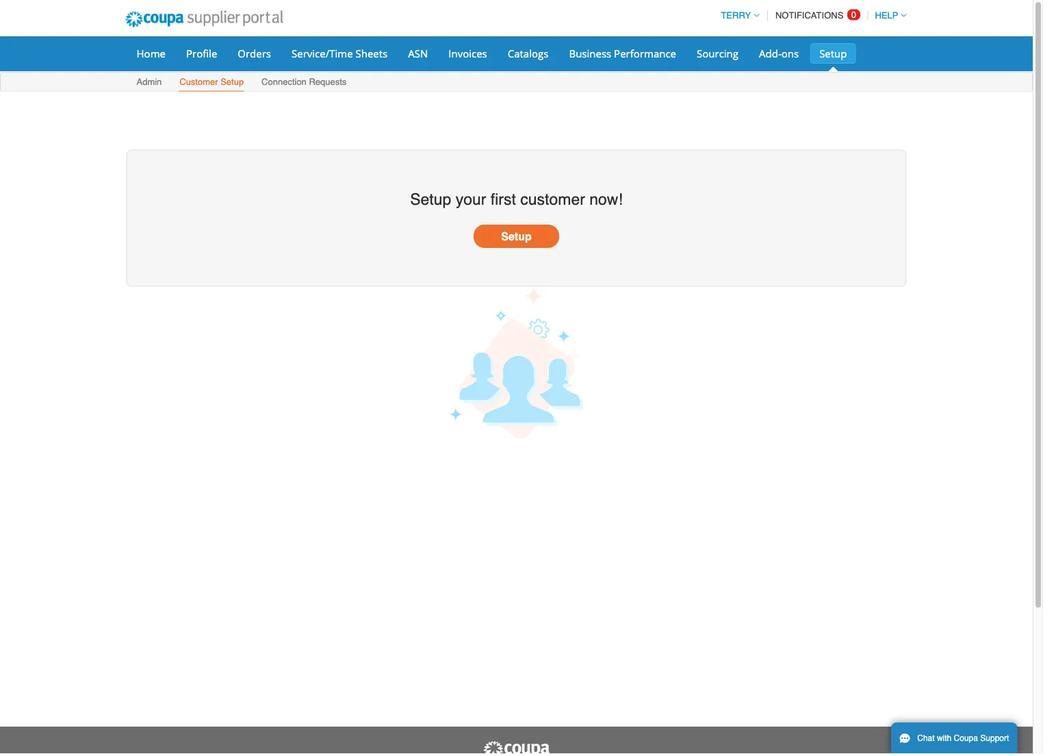 Task type: locate. For each thing, give the bounding box(es) containing it.
setup down setup your first customer now!
[[502, 230, 532, 242]]

0 vertical spatial coupa supplier portal image
[[116, 2, 293, 36]]

performance
[[614, 46, 677, 60]]

first
[[491, 190, 516, 209]]

chat with coupa support button
[[892, 723, 1018, 754]]

your
[[456, 190, 487, 209]]

setup
[[820, 46, 848, 60], [221, 77, 244, 87], [410, 190, 452, 209], [502, 230, 532, 242]]

connection requests link
[[261, 74, 348, 91]]

connection
[[262, 77, 307, 87]]

setup left your
[[410, 190, 452, 209]]

ons
[[782, 46, 799, 60]]

catalogs link
[[499, 43, 558, 64]]

orders
[[238, 46, 271, 60]]

setup down notifications 0
[[820, 46, 848, 60]]

customer
[[521, 190, 585, 209]]

terry
[[722, 10, 752, 21]]

profile link
[[177, 43, 226, 64]]

navigation
[[715, 2, 907, 29]]

setup inside button
[[502, 230, 532, 242]]

add-
[[760, 46, 782, 60]]

1 vertical spatial coupa supplier portal image
[[483, 740, 551, 754]]

requests
[[309, 77, 347, 87]]

invoices link
[[440, 43, 496, 64]]

service/time sheets link
[[283, 43, 397, 64]]

now!
[[590, 190, 623, 209]]

connection requests
[[262, 77, 347, 87]]

setup right customer
[[221, 77, 244, 87]]

setup button
[[474, 225, 560, 248]]

customer setup link
[[179, 74, 245, 91]]

add-ons
[[760, 46, 799, 60]]

sheets
[[356, 46, 388, 60]]

home
[[137, 46, 166, 60]]

notifications 0
[[776, 10, 857, 21]]

asn link
[[399, 43, 437, 64]]

0 horizontal spatial coupa supplier portal image
[[116, 2, 293, 36]]

coupa supplier portal image
[[116, 2, 293, 36], [483, 740, 551, 754]]

notifications
[[776, 10, 844, 21]]

asn
[[408, 46, 428, 60]]

coupa
[[955, 734, 979, 743]]

add-ons link
[[751, 43, 808, 64]]

navigation containing notifications 0
[[715, 2, 907, 29]]



Task type: describe. For each thing, give the bounding box(es) containing it.
business performance link
[[561, 43, 686, 64]]

customer setup
[[180, 77, 244, 87]]

0
[[852, 10, 857, 20]]

service/time sheets
[[292, 46, 388, 60]]

business performance
[[569, 46, 677, 60]]

sourcing
[[697, 46, 739, 60]]

1 horizontal spatial coupa supplier portal image
[[483, 740, 551, 754]]

admin
[[137, 77, 162, 87]]

invoices
[[449, 46, 487, 60]]

help
[[876, 10, 899, 21]]

service/time
[[292, 46, 353, 60]]

chat with coupa support
[[918, 734, 1010, 743]]

setup link
[[811, 43, 856, 64]]

orders link
[[229, 43, 280, 64]]

customer
[[180, 77, 218, 87]]

catalogs
[[508, 46, 549, 60]]

profile
[[186, 46, 217, 60]]

support
[[981, 734, 1010, 743]]

with
[[938, 734, 952, 743]]

sourcing link
[[688, 43, 748, 64]]

home link
[[128, 43, 175, 64]]

terry link
[[715, 10, 760, 21]]

admin link
[[136, 74, 163, 91]]

setup your first customer now!
[[410, 190, 623, 209]]

chat
[[918, 734, 935, 743]]

business
[[569, 46, 612, 60]]

help link
[[870, 10, 907, 21]]



Task type: vqa. For each thing, say whether or not it's contained in the screenshot.
the Sourcing link at the top right of page
yes



